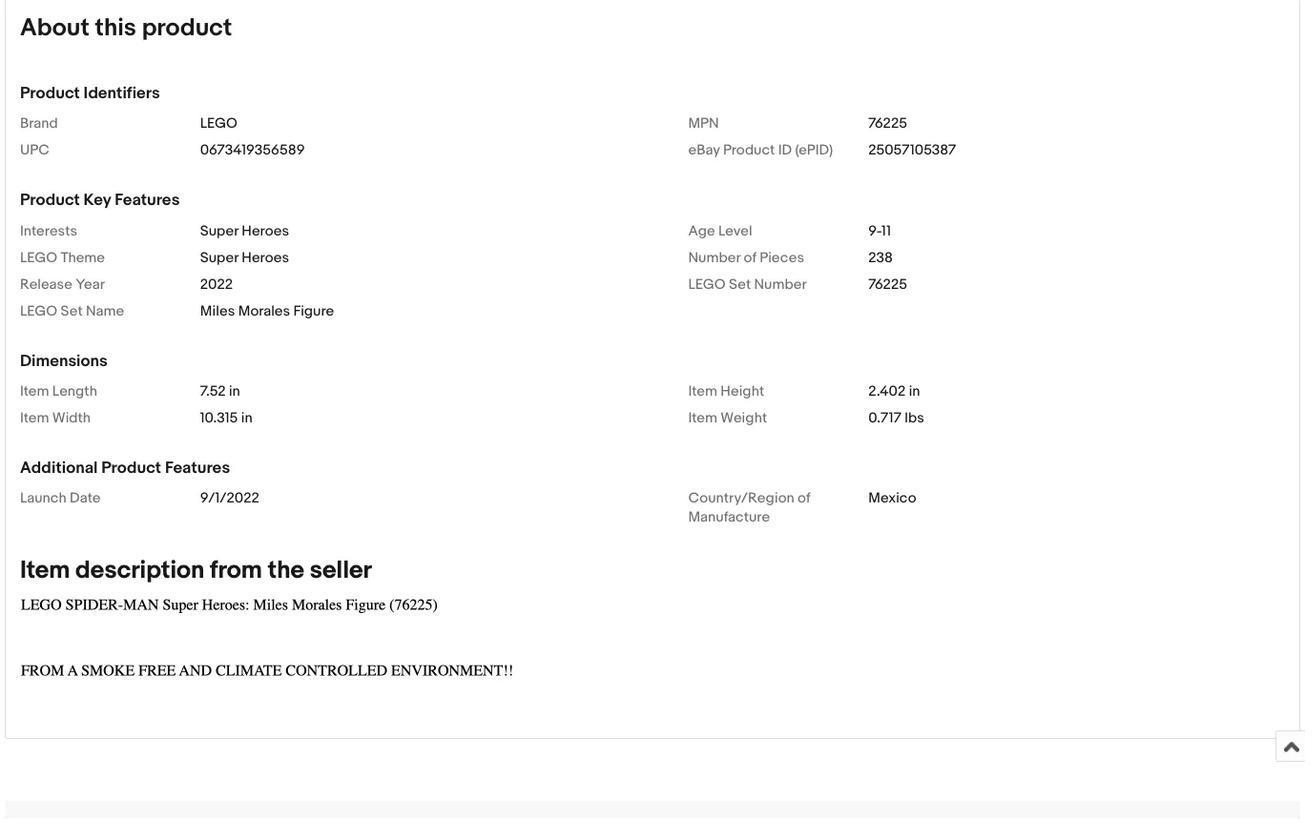 Task type: vqa. For each thing, say whether or not it's contained in the screenshot.
Mexico
yes



Task type: locate. For each thing, give the bounding box(es) containing it.
set down release year
[[61, 303, 83, 320]]

76225 down 238
[[868, 276, 907, 293]]

1 super heroes from the top
[[200, 223, 289, 240]]

1 vertical spatial set
[[61, 303, 83, 320]]

super heroes for lego theme
[[200, 249, 289, 266]]

features for additional product features
[[165, 458, 230, 478]]

1 vertical spatial super
[[200, 249, 238, 266]]

manufacture
[[688, 509, 770, 526]]

1 heroes from the top
[[241, 223, 289, 240]]

1 vertical spatial of
[[798, 490, 810, 507]]

0 horizontal spatial set
[[61, 303, 83, 320]]

1 vertical spatial heroes
[[241, 249, 289, 266]]

seller
[[310, 556, 372, 586]]

0.717 lbs
[[868, 410, 924, 427]]

item down item height
[[688, 410, 717, 427]]

the
[[268, 556, 304, 586]]

(epid)
[[795, 142, 833, 159]]

additional
[[20, 458, 98, 478]]

0 horizontal spatial in
[[229, 383, 240, 400]]

key
[[84, 191, 111, 211]]

0 vertical spatial super heroes
[[200, 223, 289, 240]]

0 vertical spatial of
[[744, 249, 756, 266]]

of for number
[[744, 249, 756, 266]]

age
[[688, 223, 715, 240]]

lego
[[200, 116, 237, 133], [20, 249, 57, 266], [688, 276, 726, 293], [20, 303, 57, 320]]

item length
[[20, 383, 97, 400]]

number
[[688, 249, 740, 266], [754, 276, 807, 293]]

7.52 in
[[200, 383, 240, 400]]

brand
[[20, 116, 58, 133]]

in right 7.52
[[229, 383, 240, 400]]

miles morales figure
[[200, 303, 334, 320]]

76225 for mpn
[[868, 116, 907, 133]]

2.402
[[868, 383, 906, 400]]

1 76225 from the top
[[868, 116, 907, 133]]

1 vertical spatial features
[[165, 458, 230, 478]]

item up item weight
[[688, 383, 717, 400]]

9-11
[[868, 223, 891, 240]]

0 horizontal spatial number
[[688, 249, 740, 266]]

item down launch
[[20, 556, 70, 586]]

date
[[70, 490, 101, 507]]

in right the 10.315
[[241, 410, 252, 427]]

0 vertical spatial set
[[729, 276, 751, 293]]

1 horizontal spatial in
[[241, 410, 252, 427]]

heroes for interests
[[241, 223, 289, 240]]

release
[[20, 276, 72, 293]]

76225 up 25057105387
[[868, 116, 907, 133]]

product key features
[[20, 191, 180, 211]]

1 horizontal spatial set
[[729, 276, 751, 293]]

1 vertical spatial number
[[754, 276, 807, 293]]

0673419356589
[[200, 142, 305, 159]]

item width
[[20, 410, 91, 427]]

super
[[200, 223, 238, 240], [200, 249, 238, 266]]

number down pieces
[[754, 276, 807, 293]]

in for 10.315 in
[[241, 410, 252, 427]]

product
[[20, 84, 80, 104], [723, 142, 775, 159], [20, 191, 80, 211], [101, 458, 161, 478]]

in
[[229, 383, 240, 400], [909, 383, 920, 400], [241, 410, 252, 427]]

of right country/region
[[798, 490, 810, 507]]

from
[[210, 556, 262, 586]]

ebay
[[688, 142, 720, 159]]

0 vertical spatial features
[[115, 191, 180, 211]]

0 vertical spatial 76225
[[868, 116, 907, 133]]

lego up the release
[[20, 249, 57, 266]]

item
[[20, 383, 49, 400], [688, 383, 717, 400], [20, 410, 49, 427], [688, 410, 717, 427], [20, 556, 70, 586]]

theme
[[61, 249, 105, 266]]

lego set number
[[688, 276, 807, 293]]

lego up 0673419356589
[[200, 116, 237, 133]]

in up the "lbs"
[[909, 383, 920, 400]]

number down age level
[[688, 249, 740, 266]]

0 horizontal spatial of
[[744, 249, 756, 266]]

25057105387
[[868, 142, 956, 159]]

product right additional
[[101, 458, 161, 478]]

ebay product id (epid)
[[688, 142, 833, 159]]

set down number of pieces
[[729, 276, 751, 293]]

item up the item width
[[20, 383, 49, 400]]

country/region of manufacture
[[688, 490, 810, 526]]

super heroes
[[200, 223, 289, 240], [200, 249, 289, 266]]

this
[[95, 14, 136, 43]]

product
[[142, 14, 232, 43]]

item down item length
[[20, 410, 49, 427]]

0 vertical spatial super
[[200, 223, 238, 240]]

super for interests
[[200, 223, 238, 240]]

lego down number of pieces
[[688, 276, 726, 293]]

set
[[729, 276, 751, 293], [61, 303, 83, 320]]

1 vertical spatial super heroes
[[200, 249, 289, 266]]

of
[[744, 249, 756, 266], [798, 490, 810, 507]]

super for lego theme
[[200, 249, 238, 266]]

76225
[[868, 116, 907, 133], [868, 276, 907, 293]]

item for item description from the seller
[[20, 556, 70, 586]]

item height
[[688, 383, 764, 400]]

1 horizontal spatial of
[[798, 490, 810, 507]]

features right key
[[115, 191, 180, 211]]

heroes
[[241, 223, 289, 240], [241, 249, 289, 266]]

of inside country/region of manufacture
[[798, 490, 810, 507]]

2 super heroes from the top
[[200, 249, 289, 266]]

0.717
[[868, 410, 901, 427]]

of up lego set number
[[744, 249, 756, 266]]

item description from the seller
[[20, 556, 372, 586]]

description
[[75, 556, 204, 586]]

product up interests
[[20, 191, 80, 211]]

width
[[52, 410, 91, 427]]

2 heroes from the top
[[241, 249, 289, 266]]

2 super from the top
[[200, 249, 238, 266]]

9-
[[868, 223, 881, 240]]

0 vertical spatial heroes
[[241, 223, 289, 240]]

1 horizontal spatial number
[[754, 276, 807, 293]]

miles
[[200, 303, 235, 320]]

launch
[[20, 490, 66, 507]]

10.315 in
[[200, 410, 252, 427]]

1 super from the top
[[200, 223, 238, 240]]

lego down the release
[[20, 303, 57, 320]]

features
[[115, 191, 180, 211], [165, 458, 230, 478]]

age level
[[688, 223, 752, 240]]

features up 9/1/2022
[[165, 458, 230, 478]]

item for item width
[[20, 410, 49, 427]]

2 76225 from the top
[[868, 276, 907, 293]]

2 horizontal spatial in
[[909, 383, 920, 400]]

1 vertical spatial 76225
[[868, 276, 907, 293]]



Task type: describe. For each thing, give the bounding box(es) containing it.
lego for lego set name
[[20, 303, 57, 320]]

7.52
[[200, 383, 226, 400]]

76225 for lego set number
[[868, 276, 907, 293]]

in for 7.52 in
[[229, 383, 240, 400]]

2.402 in
[[868, 383, 920, 400]]

lbs
[[905, 410, 924, 427]]

dimensions
[[20, 351, 108, 371]]

lego set name
[[20, 303, 124, 320]]

super heroes for interests
[[200, 223, 289, 240]]

height
[[721, 383, 764, 400]]

9/1/2022
[[200, 490, 259, 507]]

0 vertical spatial number
[[688, 249, 740, 266]]

set for number
[[729, 276, 751, 293]]

mexico
[[868, 490, 916, 507]]

heroes for lego theme
[[241, 249, 289, 266]]

additional product features
[[20, 458, 230, 478]]

item for item height
[[688, 383, 717, 400]]

of for country/region
[[798, 490, 810, 507]]

interests
[[20, 223, 77, 240]]

product left id
[[723, 142, 775, 159]]

lego for lego theme
[[20, 249, 57, 266]]

product up brand
[[20, 84, 80, 104]]

upc
[[20, 142, 49, 159]]

morales
[[238, 303, 290, 320]]

in for 2.402 in
[[909, 383, 920, 400]]

about
[[20, 14, 89, 43]]

lego for lego set number
[[688, 276, 726, 293]]

year
[[76, 276, 105, 293]]

release year
[[20, 276, 105, 293]]

number of pieces
[[688, 249, 804, 266]]

item for item weight
[[688, 410, 717, 427]]

weight
[[721, 410, 767, 427]]

10.315
[[200, 410, 238, 427]]

identifiers
[[84, 84, 160, 104]]

set for name
[[61, 303, 83, 320]]

launch date
[[20, 490, 101, 507]]

product identifiers
[[20, 84, 160, 104]]

id
[[778, 142, 792, 159]]

238
[[868, 249, 893, 266]]

item weight
[[688, 410, 767, 427]]

item for item length
[[20, 383, 49, 400]]

figure
[[293, 303, 334, 320]]

features for product key features
[[115, 191, 180, 211]]

length
[[52, 383, 97, 400]]

11
[[881, 223, 891, 240]]

pieces
[[760, 249, 804, 266]]

2022
[[200, 276, 233, 293]]

name
[[86, 303, 124, 320]]

lego theme
[[20, 249, 105, 266]]

about this product
[[20, 14, 232, 43]]

lego for lego
[[200, 116, 237, 133]]

level
[[718, 223, 752, 240]]

mpn
[[688, 116, 719, 133]]

country/region
[[688, 490, 794, 507]]



